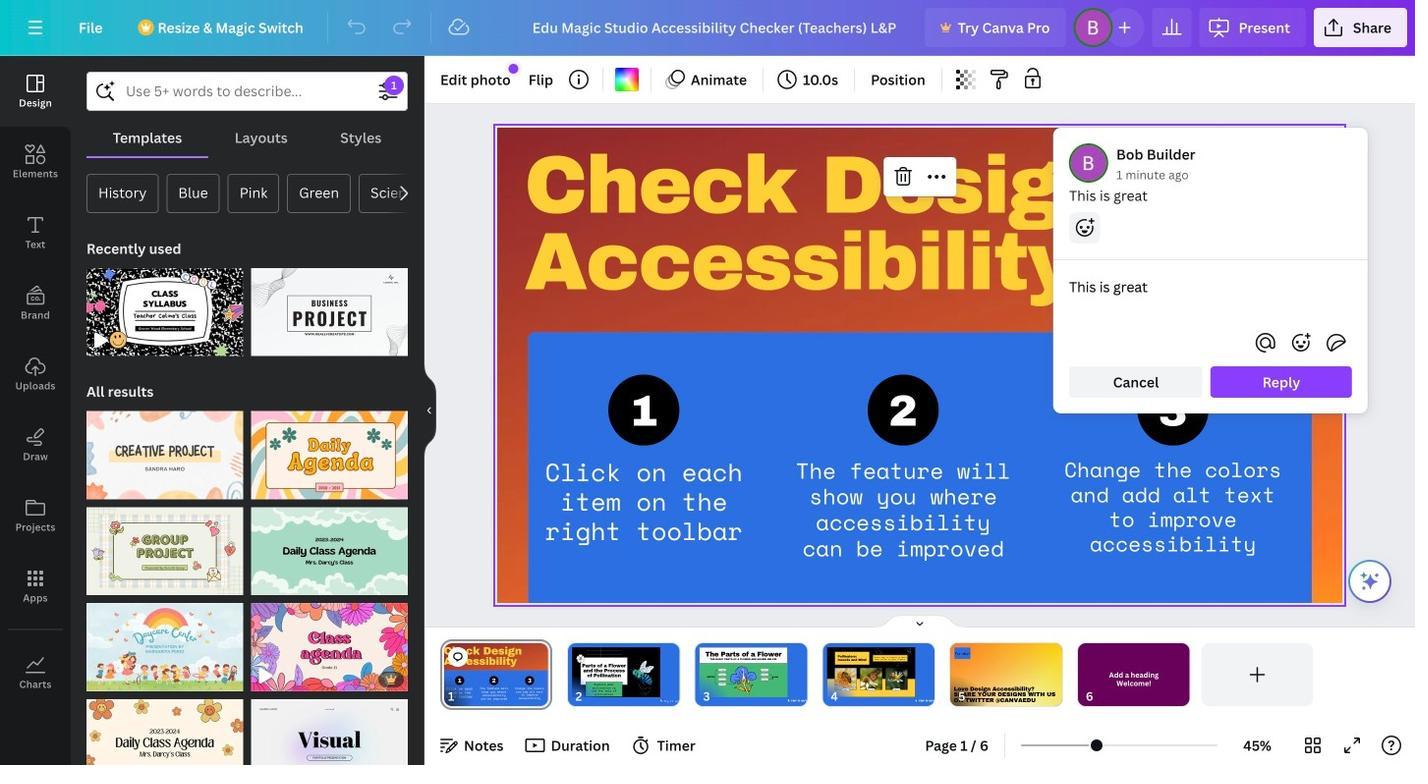 Task type: describe. For each thing, give the bounding box(es) containing it.
Zoom button
[[1226, 730, 1289, 762]]

grey minimalist business project presentation group
[[251, 257, 408, 356]]

3 pink rectangle image from the left
[[827, 648, 915, 698]]

gradient minimal portfolio proposal presentation group
[[251, 688, 408, 766]]

orange groovy retro daily agenda presentation group
[[251, 400, 408, 500]]

no colour image
[[615, 68, 639, 91]]

hide image
[[424, 364, 436, 458]]

orange and yellow retro flower power daily class agenda template group
[[86, 688, 243, 766]]

1 pink rectangle image from the left
[[572, 648, 660, 698]]

Reply draft. Add a reply or @mention. text field
[[1069, 276, 1352, 319]]

hide pages image
[[873, 614, 967, 630]]

multicolor clouds daily class agenda template group
[[251, 496, 408, 596]]



Task type: vqa. For each thing, say whether or not it's contained in the screenshot.
Design title text field
yes



Task type: locate. For each thing, give the bounding box(es) containing it.
colorful watercolor creative project presentation group
[[86, 400, 243, 500]]

main menu bar
[[0, 0, 1415, 56]]

canva assistant image
[[1358, 570, 1382, 594]]

Page title text field
[[463, 687, 471, 707]]

Design title text field
[[517, 8, 918, 47]]

green colorful cute aesthetic group project presentation group
[[86, 496, 243, 596]]

colorful floral illustrative class agenda presentation group
[[251, 592, 408, 692]]

2 horizontal spatial pink rectangle image
[[827, 648, 915, 698]]

2 pink rectangle image from the left
[[699, 648, 788, 698]]

0 horizontal spatial pink rectangle image
[[572, 648, 660, 698]]

blue green colorful daycare center presentation group
[[86, 592, 243, 692]]

page 1 image
[[440, 644, 552, 707]]

pink rectangle image
[[572, 648, 660, 698], [699, 648, 788, 698], [827, 648, 915, 698]]

1 horizontal spatial pink rectangle image
[[699, 648, 788, 698]]

colorful scrapbook nostalgia class syllabus blank education presentation group
[[86, 257, 243, 356]]

side panel tab list
[[0, 56, 71, 709]]

Use 5+ words to describe... search field
[[126, 73, 369, 110]]



